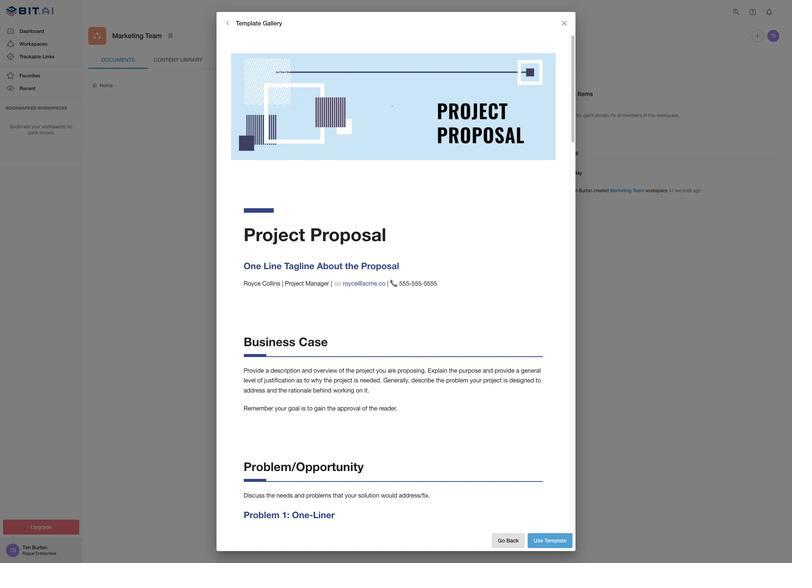 Task type: vqa. For each thing, say whether or not it's contained in the screenshot.
Tim Burton Rogue Enterprises
yes



Task type: locate. For each thing, give the bounding box(es) containing it.
1 vertical spatial this
[[313, 262, 322, 268]]

0 horizontal spatial workspace.
[[330, 270, 357, 276]]

project
[[244, 224, 305, 245], [285, 280, 304, 287]]

0 vertical spatial tb
[[771, 33, 776, 39]]

content library
[[154, 56, 202, 63]]

is right goal
[[301, 405, 306, 412]]

tim inside tim burton created marketing team workspace 41 seconds ago
[[570, 188, 578, 194]]

0 vertical spatial burton
[[579, 188, 593, 194]]

| left the 📞
[[387, 280, 389, 287]]

gallery
[[263, 19, 282, 26]]

1 horizontal spatial or
[[399, 262, 403, 268]]

1 horizontal spatial for
[[577, 113, 582, 118]]

or
[[265, 262, 270, 268], [399, 262, 403, 268]]

problem
[[446, 377, 468, 384]]

this right in
[[313, 262, 322, 268]]

1 555- from the left
[[399, 280, 412, 287]]

project down anyone
[[285, 280, 304, 287]]

rationale
[[289, 387, 312, 394]]

1 or from the left
[[265, 262, 270, 268]]

the up working
[[346, 367, 354, 374]]

your left goal
[[275, 405, 287, 412]]

2 horizontal spatial project
[[483, 377, 502, 384]]

1 vertical spatial tb
[[9, 548, 16, 554]]

1 horizontal spatial is
[[354, 377, 358, 384]]

0 horizontal spatial workspace
[[323, 262, 349, 268]]

your up access.
[[32, 124, 40, 129]]

access
[[595, 113, 610, 118]]

5555
[[424, 280, 437, 287]]

needed.
[[360, 377, 382, 384]]

about
[[317, 261, 343, 271]]

for right items
[[577, 113, 582, 118]]

0 horizontal spatial |
[[282, 280, 283, 287]]

provide
[[244, 367, 264, 374]]

problem
[[244, 510, 280, 520]]

workspace left 41 on the top
[[646, 188, 668, 194]]

documents
[[237, 262, 263, 268]]

bookmark your workspaces for quick access.
[[10, 124, 73, 136]]

1 vertical spatial created
[[289, 262, 306, 268]]

gain
[[314, 405, 326, 412]]

go back
[[498, 537, 519, 544]]

quick
[[583, 113, 594, 118], [27, 130, 38, 136]]

today
[[569, 170, 582, 176]]

one
[[244, 261, 261, 271]]

created
[[594, 188, 609, 194], [289, 262, 306, 268]]

created inside any documents or folders created in this workspace will be visible to you or to anyone added to this workspace.
[[289, 262, 306, 268]]

tb inside button
[[771, 33, 776, 39]]

any
[[227, 262, 236, 268]]

0 vertical spatial workspace
[[646, 188, 668, 194]]

template right use
[[545, 537, 567, 544]]

1 horizontal spatial template
[[545, 537, 567, 544]]

enterprises
[[36, 552, 56, 556]]

items
[[565, 113, 575, 118]]

0 horizontal spatial burton
[[32, 545, 47, 551]]

team left bookmark image
[[145, 32, 162, 40]]

0 horizontal spatial a
[[266, 367, 269, 374]]

tim down today
[[570, 188, 578, 194]]

1 vertical spatial quick
[[27, 130, 38, 136]]

discuss the needs and problems that your solution would address/fix.
[[244, 492, 430, 499]]

| left ✉️
[[331, 280, 332, 287]]

burton up the "enterprises"
[[32, 545, 47, 551]]

0 vertical spatial workspace.
[[657, 113, 680, 118]]

1 vertical spatial team
[[633, 188, 645, 194]]

1 vertical spatial workspace
[[323, 262, 349, 268]]

555-
[[399, 280, 412, 287], [412, 280, 424, 287]]

1 vertical spatial workspace.
[[330, 270, 357, 276]]

0 horizontal spatial tb
[[9, 548, 16, 554]]

workspace. up royce collins | project manager | ✉️ royce@acme.co | 📞 555-555-5555
[[330, 270, 357, 276]]

of right members
[[643, 113, 647, 118]]

1 vertical spatial marketing
[[610, 188, 632, 194]]

1 horizontal spatial created
[[594, 188, 609, 194]]

2 horizontal spatial |
[[387, 280, 389, 287]]

access.
[[40, 130, 55, 136]]

any documents or folders created in this workspace will be visible to you or to anyone added to this workspace.
[[227, 262, 409, 276]]

create new
[[511, 82, 539, 88]]

your inside bookmark your workspaces for quick access.
[[32, 124, 40, 129]]

workspaces
[[42, 124, 66, 129]]

1 horizontal spatial |
[[331, 280, 332, 287]]

1 horizontal spatial tb
[[771, 33, 776, 39]]

burton down today
[[579, 188, 593, 194]]

2 | from the left
[[331, 280, 332, 287]]

this up "more"
[[320, 270, 329, 276]]

create new button
[[505, 78, 545, 93]]

your inside provide a description and overview of the project you are proposing. explain the purpose and provide a general level of justification as to why the project is needed. generally, describe the problem your project is designed to address and the rationale behind working on it.
[[470, 377, 482, 384]]

1 horizontal spatial burton
[[579, 188, 593, 194]]

will
[[350, 262, 358, 268]]

0 vertical spatial created
[[594, 188, 609, 194]]

your right that
[[345, 492, 357, 499]]

back
[[507, 537, 519, 544]]

1 horizontal spatial a
[[516, 367, 520, 374]]

0 vertical spatial template
[[236, 19, 261, 26]]

your down the purpose at the right
[[470, 377, 482, 384]]

workspace.
[[657, 113, 680, 118], [330, 270, 357, 276]]

2 555- from the left
[[412, 280, 424, 287]]

proposal up the 📞
[[361, 261, 399, 271]]

| right collins
[[282, 280, 283, 287]]

tim inside tim burton rogue enterprises
[[22, 545, 31, 551]]

0 horizontal spatial marketing
[[112, 32, 143, 40]]

project up working
[[334, 377, 352, 384]]

describe
[[411, 377, 434, 384]]

manager
[[306, 280, 329, 287]]

template inside button
[[545, 537, 567, 544]]

1 horizontal spatial workspace.
[[657, 113, 680, 118]]

in
[[308, 262, 312, 268]]

learn more
[[304, 281, 332, 287]]

created inside tim burton created marketing team workspace 41 seconds ago
[[594, 188, 609, 194]]

1 horizontal spatial you
[[389, 262, 397, 268]]

you left are
[[376, 367, 386, 374]]

is up on
[[354, 377, 358, 384]]

created left marketing team link in the right of the page
[[594, 188, 609, 194]]

as
[[296, 377, 303, 384]]

for left 'all'
[[611, 113, 616, 118]]

1 vertical spatial tim
[[22, 545, 31, 551]]

1 vertical spatial you
[[376, 367, 386, 374]]

royce collins | project manager | ✉️ royce@acme.co | 📞 555-555-5555
[[244, 280, 437, 287]]

0 vertical spatial tim
[[570, 188, 578, 194]]

tab list
[[88, 51, 781, 69]]

0 horizontal spatial quick
[[27, 130, 38, 136]]

are
[[388, 367, 396, 374]]

designed
[[510, 377, 534, 384]]

1 horizontal spatial marketing
[[610, 188, 632, 194]]

you up the 📞
[[389, 262, 397, 268]]

this right members
[[648, 113, 656, 118]]

✉️
[[334, 280, 341, 287]]

favorites
[[19, 73, 40, 79]]

insights link
[[208, 51, 268, 69]]

and up the as
[[302, 367, 312, 374]]

ago
[[694, 188, 701, 194]]

0 vertical spatial marketing
[[112, 32, 143, 40]]

1 vertical spatial insights
[[557, 149, 579, 156]]

1:
[[282, 510, 290, 520]]

workspace. right members
[[657, 113, 680, 118]]

0 vertical spatial insights
[[226, 56, 250, 63]]

1 vertical spatial project
[[285, 280, 304, 287]]

0 horizontal spatial insights
[[226, 56, 250, 63]]

is down provide
[[504, 377, 508, 384]]

be
[[359, 262, 365, 268]]

or right visible
[[399, 262, 403, 268]]

0 vertical spatial you
[[389, 262, 397, 268]]

project up needed. at the left bottom
[[356, 367, 375, 374]]

learn more link
[[298, 277, 338, 292]]

collins
[[262, 280, 280, 287]]

quick down bookmark
[[27, 130, 38, 136]]

project proposal dialog
[[217, 12, 576, 563]]

royce
[[244, 280, 261, 287]]

dashboard button
[[0, 25, 82, 37]]

0 horizontal spatial you
[[376, 367, 386, 374]]

1 vertical spatial template
[[545, 537, 567, 544]]

settings link
[[268, 51, 328, 69]]

pin
[[557, 113, 563, 118]]

case
[[299, 335, 328, 349]]

visible
[[366, 262, 381, 268]]

template left gallery
[[236, 19, 261, 26]]

0 horizontal spatial tim
[[22, 545, 31, 551]]

1 vertical spatial burton
[[32, 545, 47, 551]]

0 horizontal spatial or
[[265, 262, 270, 268]]

0 horizontal spatial for
[[67, 124, 73, 129]]

quick left access
[[583, 113, 594, 118]]

workspace left will
[[323, 262, 349, 268]]

proposal up will
[[310, 224, 386, 245]]

the left reader. on the bottom of the page
[[369, 405, 378, 412]]

1 horizontal spatial workspace
[[646, 188, 668, 194]]

of
[[643, 113, 647, 118], [339, 367, 344, 374], [257, 377, 263, 384], [362, 405, 367, 412]]

project up folders
[[244, 224, 305, 245]]

1 horizontal spatial quick
[[583, 113, 594, 118]]

project down provide
[[483, 377, 502, 384]]

seconds
[[675, 188, 692, 194]]

content library link
[[148, 51, 208, 69]]

for right workspaces
[[67, 124, 73, 129]]

team left 41 on the top
[[633, 188, 645, 194]]

or left folders
[[265, 262, 270, 268]]

burton inside tim burton rogue enterprises
[[32, 545, 47, 551]]

0 horizontal spatial created
[[289, 262, 306, 268]]

workspace inside tim burton created marketing team workspace 41 seconds ago
[[646, 188, 668, 194]]

2 horizontal spatial is
[[504, 377, 508, 384]]

workspaces button
[[0, 37, 82, 50]]

0 vertical spatial quick
[[583, 113, 594, 118]]

0 vertical spatial this
[[648, 113, 656, 118]]

to
[[382, 262, 387, 268], [405, 262, 409, 268], [314, 270, 319, 276], [304, 377, 310, 384], [536, 377, 541, 384], [307, 405, 313, 412]]

a up designed
[[516, 367, 520, 374]]

level
[[244, 377, 256, 384]]

0 horizontal spatial template
[[236, 19, 261, 26]]

a
[[266, 367, 269, 374], [516, 367, 520, 374]]

0 horizontal spatial team
[[145, 32, 162, 40]]

workspace inside any documents or folders created in this workspace will be visible to you or to anyone added to this workspace.
[[323, 262, 349, 268]]

tim
[[570, 188, 578, 194], [22, 545, 31, 551]]

created up added
[[289, 262, 306, 268]]

tagline
[[284, 261, 315, 271]]

1 horizontal spatial tim
[[570, 188, 578, 194]]

documents
[[101, 56, 135, 63]]

a right provide in the left of the page
[[266, 367, 269, 374]]

the down "justification"
[[279, 387, 287, 394]]

tim up rogue
[[22, 545, 31, 551]]

go back button
[[492, 533, 525, 548]]

burton inside tim burton created marketing team workspace 41 seconds ago
[[579, 188, 593, 194]]

problem 1: one-liner
[[244, 510, 335, 520]]

you inside provide a description and overview of the project you are proposing. explain the purpose and provide a general level of justification as to why the project is needed. generally, describe the problem your project is designed to address and the rationale behind working on it.
[[376, 367, 386, 374]]



Task type: describe. For each thing, give the bounding box(es) containing it.
marketing team link
[[610, 188, 645, 194]]

generally,
[[383, 377, 410, 384]]

liner
[[313, 510, 335, 520]]

favorites button
[[0, 69, 82, 82]]

1 horizontal spatial team
[[633, 188, 645, 194]]

the left be
[[345, 261, 359, 271]]

for inside bookmark your workspaces for quick access.
[[67, 124, 73, 129]]

home
[[100, 82, 113, 88]]

working
[[333, 387, 354, 394]]

pin items for quick access for all members of this workspace.
[[557, 113, 680, 118]]

marketing team
[[112, 32, 162, 40]]

problems
[[306, 492, 331, 499]]

use template button
[[528, 533, 573, 548]]

insights inside tab list
[[226, 56, 250, 63]]

purpose
[[459, 367, 481, 374]]

one line tagline about the proposal
[[244, 261, 399, 271]]

pinned
[[557, 90, 576, 97]]

and right the needs
[[294, 492, 305, 499]]

home link
[[91, 82, 113, 89]]

library
[[180, 56, 202, 63]]

provide
[[495, 367, 515, 374]]

use
[[534, 537, 543, 544]]

tb button
[[766, 29, 781, 43]]

address/fix.
[[399, 492, 430, 499]]

it.
[[364, 387, 369, 394]]

2 vertical spatial this
[[320, 270, 329, 276]]

bookmark
[[10, 124, 30, 129]]

tab list containing documents
[[88, 51, 781, 69]]

items
[[578, 90, 593, 97]]

0 horizontal spatial project
[[334, 377, 352, 384]]

behind
[[313, 387, 332, 394]]

trackable links button
[[0, 50, 82, 63]]

quick inside bookmark your workspaces for quick access.
[[27, 130, 38, 136]]

workspace. inside any documents or folders created in this workspace will be visible to you or to anyone added to this workspace.
[[330, 270, 357, 276]]

1 | from the left
[[282, 280, 283, 287]]

pinned items
[[557, 90, 593, 97]]

you inside any documents or folders created in this workspace will be visible to you or to anyone added to this workspace.
[[389, 262, 397, 268]]

would
[[381, 492, 397, 499]]

solution
[[358, 492, 379, 499]]

trackable links
[[19, 53, 54, 59]]

1 horizontal spatial project
[[356, 367, 375, 374]]

royce@acme.co
[[343, 280, 386, 287]]

more
[[319, 281, 332, 287]]

the left the needs
[[266, 492, 275, 499]]

discuss
[[244, 492, 265, 499]]

of right overview
[[339, 367, 344, 374]]

general
[[521, 367, 541, 374]]

recent
[[19, 85, 35, 91]]

members
[[623, 113, 642, 118]]

of right approval
[[362, 405, 367, 412]]

approval
[[337, 405, 361, 412]]

reader.
[[379, 405, 397, 412]]

provide a description and overview of the project you are proposing. explain the purpose and provide a general level of justification as to why the project is needed. generally, describe the problem your project is designed to address and the rationale behind working on it.
[[244, 367, 543, 394]]

3 | from the left
[[387, 280, 389, 287]]

0 vertical spatial team
[[145, 32, 162, 40]]

remember
[[244, 405, 273, 412]]

2 a from the left
[[516, 367, 520, 374]]

overview
[[314, 367, 337, 374]]

upgrade
[[31, 524, 52, 530]]

the up problem
[[449, 367, 458, 374]]

1 horizontal spatial insights
[[557, 149, 579, 156]]

1 a from the left
[[266, 367, 269, 374]]

on
[[356, 387, 363, 394]]

settings
[[285, 56, 311, 63]]

address
[[244, 387, 265, 394]]

template gallery
[[236, 19, 282, 26]]

business case
[[244, 335, 328, 349]]

remember your goal is to gain the approval of the reader.
[[244, 405, 397, 412]]

the right gain
[[327, 405, 336, 412]]

0 horizontal spatial is
[[301, 405, 306, 412]]

and down "justification"
[[267, 387, 277, 394]]

0 vertical spatial project
[[244, 224, 305, 245]]

content
[[154, 56, 179, 63]]

bookmarked
[[6, 105, 36, 110]]

upgrade button
[[3, 520, 79, 535]]

one-
[[292, 510, 313, 520]]

documents link
[[88, 51, 148, 69]]

1 vertical spatial proposal
[[361, 261, 399, 271]]

dashboard
[[19, 28, 44, 34]]

added
[[298, 270, 313, 276]]

0 vertical spatial proposal
[[310, 224, 386, 245]]

business
[[244, 335, 296, 349]]

the down explain
[[436, 377, 445, 384]]

tim for marketing
[[570, 188, 578, 194]]

description
[[271, 367, 300, 374]]

new
[[528, 82, 539, 88]]

2 or from the left
[[399, 262, 403, 268]]

and left provide
[[483, 367, 493, 374]]

project proposal
[[244, 224, 386, 245]]

anyone
[[279, 270, 296, 276]]

2 horizontal spatial for
[[611, 113, 616, 118]]

bookmark image
[[166, 31, 175, 40]]

explain
[[428, 367, 447, 374]]

tim burton created marketing team workspace 41 seconds ago
[[570, 188, 701, 194]]

workspaces
[[19, 41, 47, 47]]

go
[[498, 537, 505, 544]]

goal
[[288, 405, 300, 412]]

proposing.
[[398, 367, 426, 374]]

of right level
[[257, 377, 263, 384]]

problem/opportunity
[[244, 460, 364, 474]]

burton for marketing
[[579, 188, 593, 194]]

tim burton rogue enterprises
[[22, 545, 56, 556]]

links
[[43, 53, 54, 59]]

line
[[264, 261, 282, 271]]

tim for enterprises
[[22, 545, 31, 551]]

why
[[311, 377, 322, 384]]

📞
[[390, 280, 398, 287]]

the down overview
[[324, 377, 332, 384]]

burton for enterprises
[[32, 545, 47, 551]]

create
[[511, 82, 527, 88]]

trackable
[[19, 53, 41, 59]]



